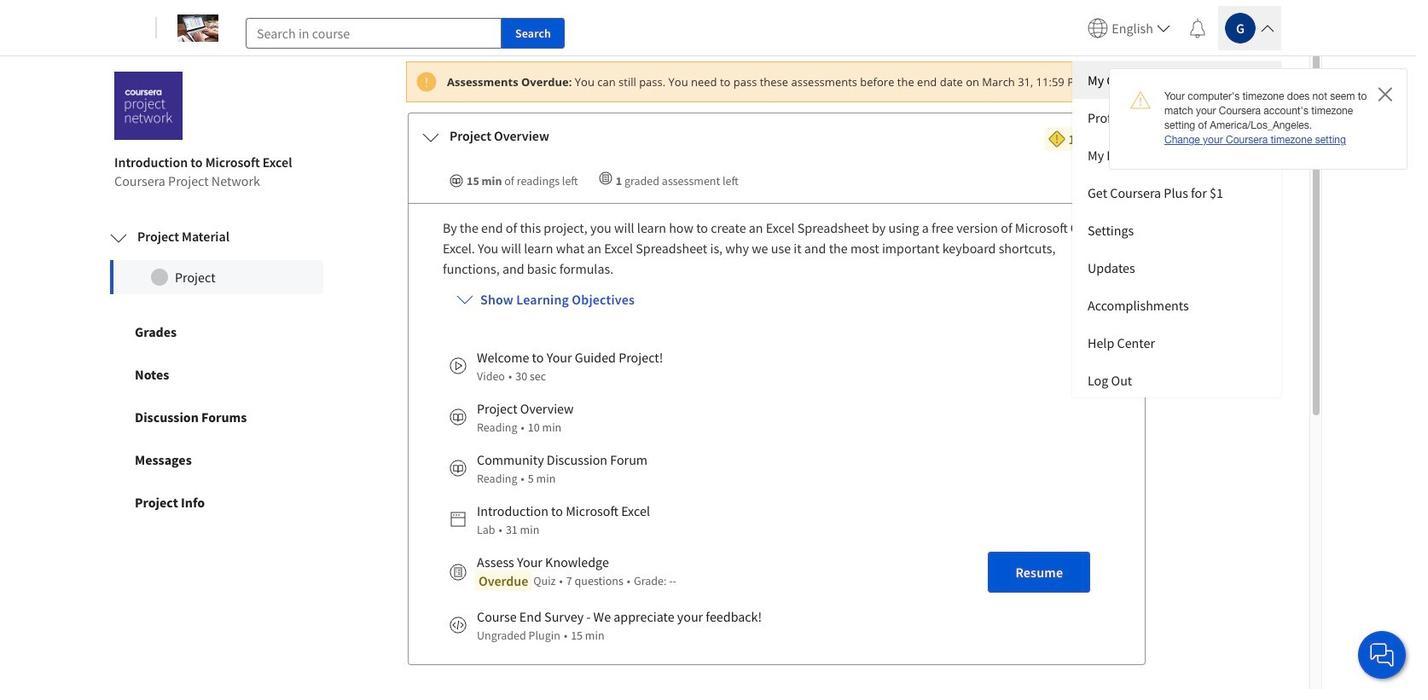 Task type: locate. For each thing, give the bounding box(es) containing it.
menu
[[1073, 61, 1282, 397]]

name home page | coursera image
[[178, 14, 219, 41]]

help center image
[[1373, 645, 1393, 666]]

timezone mismatch warning modal dialog
[[1110, 68, 1408, 169]]

coursera project network image
[[114, 72, 183, 140]]

Search in course text field
[[246, 17, 502, 48]]



Task type: vqa. For each thing, say whether or not it's contained in the screenshot.
"MENU"
yes



